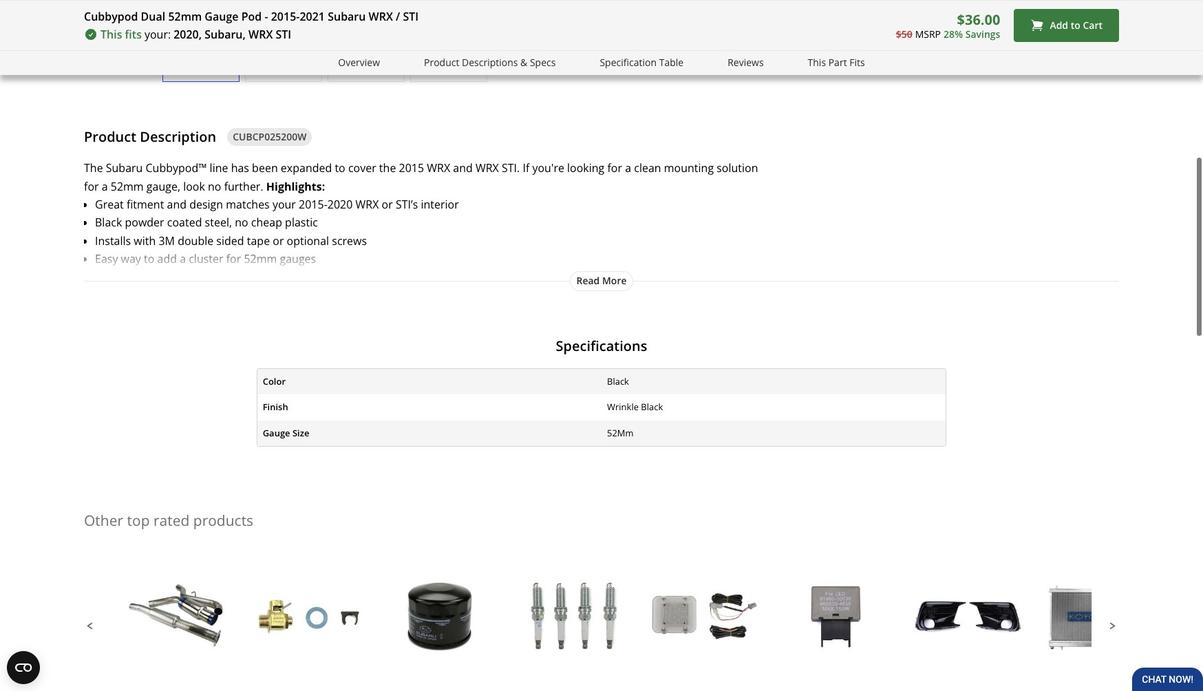 Task type: describe. For each thing, give the bounding box(es) containing it.
overview
[[338, 56, 380, 69]]

mounts
[[95, 269, 134, 284]]

table
[[659, 56, 684, 69]]

installs
[[95, 233, 131, 248]]

for inside great fitment and design matches your 2015-2020 wrx or sti's interior black powder coated steel, no cheap plastic installs with 3m double sided tape or optional screws easy way to add a cluster for 52mm gauges mounts under ac controls to keep your subie's dash clean
[[226, 251, 241, 266]]

2015- for 2020
[[299, 196, 328, 211]]

dual
[[141, 9, 165, 24]]

1 vertical spatial black
[[607, 375, 629, 387]]

overview link
[[338, 55, 380, 71]]

and inside great fitment and design matches your 2015-2020 wrx or sti's interior black powder coated steel, no cheap plastic installs with 3m double sided tape or optional screws easy way to add a cluster for 52mm gauges mounts under ac controls to keep your subie's dash clean
[[167, 196, 187, 211]]

reviews
[[728, 56, 764, 69]]

2020,
[[174, 27, 202, 42]]

other top rated products
[[84, 510, 253, 529]]

finish
[[263, 400, 288, 413]]

$36.00
[[957, 10, 1000, 29]]

the
[[84, 160, 103, 175]]

wrx right 2015 at the top left of page
[[427, 160, 450, 175]]

0 vertical spatial a
[[625, 160, 631, 175]]

the
[[379, 160, 396, 175]]

product descriptions & specs link
[[424, 55, 556, 71]]

gauge,
[[146, 178, 180, 193]]

0 horizontal spatial for
[[84, 178, 99, 193]]

go to right image image
[[493, 34, 509, 51]]

a inside great fitment and design matches your 2015-2020 wrx or sti's interior black powder coated steel, no cheap plastic installs with 3m double sided tape or optional screws easy way to add a cluster for 52mm gauges mounts under ac controls to keep your subie's dash clean
[[180, 251, 186, 266]]

powder
[[125, 214, 164, 230]]

open widget image
[[7, 651, 40, 684]]

tape
[[247, 233, 270, 248]]

this for this fits your: 2020, subaru, wrx sti
[[100, 27, 122, 42]]

your:
[[145, 27, 171, 42]]

&
[[520, 56, 527, 69]]

4 cubcp025200w 15-20 wrx & sti cubbypod dual 52mm gauge pod, image from the left
[[411, 18, 487, 67]]

products
[[193, 510, 253, 529]]

color
[[263, 375, 286, 387]]

cheap
[[251, 214, 282, 230]]

to inside button
[[1071, 19, 1081, 32]]

rated
[[153, 510, 190, 529]]

sided
[[216, 233, 244, 248]]

double
[[178, 233, 214, 248]]

expanded
[[281, 160, 332, 175]]

controls
[[188, 269, 229, 284]]

read
[[576, 273, 600, 286]]

great
[[95, 196, 124, 211]]

other
[[84, 510, 123, 529]]

read more
[[576, 273, 627, 286]]

wrx left /
[[369, 9, 393, 24]]

to left keep
[[232, 269, 243, 284]]

matches
[[226, 196, 270, 211]]

product for product descriptions & specs
[[424, 56, 459, 69]]

reviews link
[[728, 55, 764, 71]]

specs
[[530, 56, 556, 69]]

no inside the subaru cubbypod™ line has been expanded to cover the 2015 wrx and wrx sti.  if you're looking for a clean mounting solution for a 52mm gauge, look no further.
[[208, 178, 221, 193]]

specification table link
[[600, 55, 684, 71]]

/
[[396, 9, 400, 24]]

interior
[[421, 196, 459, 211]]

more
[[602, 273, 627, 286]]

clean inside the subaru cubbypod™ line has been expanded to cover the 2015 wrx and wrx sti.  if you're looking for a clean mounting solution for a 52mm gauge, look no further.
[[634, 160, 661, 175]]

2021
[[300, 9, 325, 24]]

top
[[127, 510, 150, 529]]

cubbypod dual 52mm gauge pod - 2015-2021 subaru wrx / sti
[[84, 9, 419, 24]]

to left 'add'
[[144, 251, 154, 266]]

coated
[[167, 214, 202, 230]]

add to cart
[[1050, 19, 1103, 32]]

highlights:
[[266, 178, 325, 193]]

no inside great fitment and design matches your 2015-2020 wrx or sti's interior black powder coated steel, no cheap plastic installs with 3m double sided tape or optional screws easy way to add a cluster for 52mm gauges mounts under ac controls to keep your subie's dash clean
[[235, 214, 248, 230]]

$36.00 $50 msrp 28% savings
[[896, 10, 1000, 40]]

1 vertical spatial a
[[102, 178, 108, 193]]

3m
[[159, 233, 175, 248]]

this fits your: 2020, subaru, wrx sti
[[100, 27, 291, 42]]

1 vertical spatial sti
[[276, 27, 291, 42]]

cart
[[1083, 19, 1103, 32]]

wrinkle black
[[607, 400, 663, 413]]

specification
[[600, 56, 657, 69]]

52mm
[[607, 426, 634, 438]]

pod
[[241, 9, 262, 24]]

fits
[[850, 56, 865, 69]]

cubbypod
[[84, 9, 138, 24]]

subaru inside the subaru cubbypod™ line has been expanded to cover the 2015 wrx and wrx sti.  if you're looking for a clean mounting solution for a 52mm gauge, look no further.
[[106, 160, 143, 175]]

wrx inside great fitment and design matches your 2015-2020 wrx or sti's interior black powder coated steel, no cheap plastic installs with 3m double sided tape or optional screws easy way to add a cluster for 52mm gauges mounts under ac controls to keep your subie's dash clean
[[356, 196, 379, 211]]

2 cubcp025200w 15-20 wrx & sti cubbypod dual 52mm gauge pod, image from the left
[[246, 18, 321, 67]]

under
[[137, 269, 168, 284]]

fitment
[[127, 196, 164, 211]]

specification table
[[600, 56, 684, 69]]



Task type: vqa. For each thing, say whether or not it's contained in the screenshot.
right This
yes



Task type: locate. For each thing, give the bounding box(es) containing it.
has
[[231, 160, 249, 175]]

part
[[829, 56, 847, 69]]

1 horizontal spatial sti
[[403, 9, 419, 24]]

0 vertical spatial this
[[100, 27, 122, 42]]

52mm up great
[[111, 178, 144, 193]]

clean right dash
[[366, 269, 393, 284]]

1 vertical spatial subaru
[[106, 160, 143, 175]]

sti right /
[[403, 9, 419, 24]]

0 horizontal spatial and
[[167, 196, 187, 211]]

-
[[265, 9, 268, 24]]

specifications
[[556, 336, 647, 354]]

way
[[121, 251, 141, 266]]

0 vertical spatial 2015-
[[271, 9, 300, 24]]

1 horizontal spatial or
[[382, 196, 393, 211]]

1 vertical spatial clean
[[366, 269, 393, 284]]

this inside this part fits link
[[808, 56, 826, 69]]

a up great
[[102, 178, 108, 193]]

1 horizontal spatial a
[[180, 251, 186, 266]]

1 horizontal spatial for
[[226, 251, 241, 266]]

52mm inside great fitment and design matches your 2015-2020 wrx or sti's interior black powder coated steel, no cheap plastic installs with 3m double sided tape or optional screws easy way to add a cluster for 52mm gauges mounts under ac controls to keep your subie's dash clean
[[244, 251, 277, 266]]

gauge up subaru, at the left top of page
[[205, 9, 239, 24]]

cover
[[348, 160, 376, 175]]

0 vertical spatial subaru
[[328, 9, 366, 24]]

this down cubbypod
[[100, 27, 122, 42]]

1 vertical spatial product
[[84, 126, 136, 145]]

you're
[[532, 160, 564, 175]]

black right wrinkle
[[641, 400, 663, 413]]

and
[[453, 160, 473, 175], [167, 196, 187, 211]]

sti's
[[396, 196, 418, 211]]

0 horizontal spatial product
[[84, 126, 136, 145]]

28%
[[944, 27, 963, 40]]

subie's
[[300, 269, 335, 284]]

clean left mounting
[[634, 160, 661, 175]]

sti down cubbypod dual 52mm gauge pod - 2015-2021 subaru wrx / sti at left
[[276, 27, 291, 42]]

0 vertical spatial and
[[453, 160, 473, 175]]

0 vertical spatial for
[[607, 160, 622, 175]]

and up interior
[[453, 160, 473, 175]]

2020
[[328, 196, 353, 211]]

52mm inside the subaru cubbypod™ line has been expanded to cover the 2015 wrx and wrx sti.  if you're looking for a clean mounting solution for a 52mm gauge, look no further.
[[111, 178, 144, 193]]

2015- right -
[[271, 9, 300, 24]]

1 vertical spatial and
[[167, 196, 187, 211]]

a right 'add'
[[180, 251, 186, 266]]

0 horizontal spatial black
[[95, 214, 122, 230]]

savings
[[966, 27, 1000, 40]]

black down great
[[95, 214, 122, 230]]

add
[[157, 251, 177, 266]]

descriptions
[[462, 56, 518, 69]]

1 horizontal spatial 52mm
[[168, 9, 202, 24]]

1 horizontal spatial no
[[235, 214, 248, 230]]

or right 'tape'
[[273, 233, 284, 248]]

1 vertical spatial gauge
[[263, 426, 290, 438]]

fits
[[125, 27, 142, 42]]

to inside the subaru cubbypod™ line has been expanded to cover the 2015 wrx and wrx sti.  if you're looking for a clean mounting solution for a 52mm gauge, look no further.
[[335, 160, 345, 175]]

2 horizontal spatial for
[[607, 160, 622, 175]]

0 vertical spatial product
[[424, 56, 459, 69]]

0 horizontal spatial this
[[100, 27, 122, 42]]

1 cubcp025200w 15-20 wrx & sti cubbypod dual 52mm gauge pod, image from the left
[[163, 18, 239, 67]]

the subaru cubbypod™ line has been expanded to cover the 2015 wrx and wrx sti.  if you're looking for a clean mounting solution for a 52mm gauge, look no further.
[[84, 160, 758, 193]]

0 vertical spatial your
[[273, 196, 296, 211]]

$50
[[896, 27, 913, 40]]

or left sti's
[[382, 196, 393, 211]]

subaru right 2021
[[328, 9, 366, 24]]

1 horizontal spatial black
[[607, 375, 629, 387]]

1 horizontal spatial gauge
[[263, 426, 290, 438]]

0 vertical spatial 52mm
[[168, 9, 202, 24]]

black inside great fitment and design matches your 2015-2020 wrx or sti's interior black powder coated steel, no cheap plastic installs with 3m double sided tape or optional screws easy way to add a cluster for 52mm gauges mounts under ac controls to keep your subie's dash clean
[[95, 214, 122, 230]]

cubbypod™
[[146, 160, 207, 175]]

1 horizontal spatial clean
[[634, 160, 661, 175]]

0 horizontal spatial gauge
[[205, 9, 239, 24]]

0 vertical spatial sti
[[403, 9, 419, 24]]

1 vertical spatial your
[[273, 269, 297, 284]]

gauges
[[280, 251, 316, 266]]

no down the 'matches'
[[235, 214, 248, 230]]

optional
[[287, 233, 329, 248]]

3 cubcp025200w 15-20 wrx & sti cubbypod dual 52mm gauge pod, image from the left
[[328, 18, 404, 67]]

0 vertical spatial no
[[208, 178, 221, 193]]

1 vertical spatial or
[[273, 233, 284, 248]]

2015- for 2021
[[271, 9, 300, 24]]

0 horizontal spatial clean
[[366, 269, 393, 284]]

1 horizontal spatial subaru
[[328, 9, 366, 24]]

design
[[189, 196, 223, 211]]

2 vertical spatial black
[[641, 400, 663, 413]]

gauge size
[[263, 426, 309, 438]]

and up coated
[[167, 196, 187, 211]]

product left descriptions
[[424, 56, 459, 69]]

wrinkle
[[607, 400, 639, 413]]

looking
[[567, 160, 605, 175]]

for down sided
[[226, 251, 241, 266]]

black
[[95, 214, 122, 230], [607, 375, 629, 387], [641, 400, 663, 413]]

1 vertical spatial this
[[808, 56, 826, 69]]

subaru
[[328, 9, 366, 24], [106, 160, 143, 175]]

0 vertical spatial or
[[382, 196, 393, 211]]

look
[[183, 178, 205, 193]]

1 vertical spatial 2015-
[[299, 196, 328, 211]]

screws
[[332, 233, 367, 248]]

to left cover
[[335, 160, 345, 175]]

0 horizontal spatial 52mm
[[111, 178, 144, 193]]

1 horizontal spatial product
[[424, 56, 459, 69]]

wrx down -
[[249, 27, 273, 42]]

0 horizontal spatial subaru
[[106, 160, 143, 175]]

0 horizontal spatial sti
[[276, 27, 291, 42]]

a
[[625, 160, 631, 175], [102, 178, 108, 193], [180, 251, 186, 266]]

your down gauges
[[273, 269, 297, 284]]

0 vertical spatial black
[[95, 214, 122, 230]]

keep
[[246, 269, 271, 284]]

easy
[[95, 251, 118, 266]]

no
[[208, 178, 221, 193], [235, 214, 248, 230]]

0 horizontal spatial or
[[273, 233, 284, 248]]

2015
[[399, 160, 424, 175]]

1 horizontal spatial and
[[453, 160, 473, 175]]

subaru right the
[[106, 160, 143, 175]]

this part fits link
[[808, 55, 865, 71]]

0 horizontal spatial a
[[102, 178, 108, 193]]

this
[[100, 27, 122, 42], [808, 56, 826, 69]]

for down the
[[84, 178, 99, 193]]

solution
[[717, 160, 758, 175]]

cubcp025200w 15-20 wrx & sti cubbypod dual 52mm gauge pod, image
[[163, 18, 239, 67], [246, 18, 321, 67], [328, 18, 404, 67], [411, 18, 487, 67]]

a right looking
[[625, 160, 631, 175]]

to right add
[[1071, 19, 1081, 32]]

ac
[[171, 269, 185, 284]]

no down line
[[208, 178, 221, 193]]

wrx
[[369, 9, 393, 24], [249, 27, 273, 42], [427, 160, 450, 175], [476, 160, 499, 175], [356, 196, 379, 211]]

size
[[293, 426, 309, 438]]

52mm up the "2020,"
[[168, 9, 202, 24]]

gauge left size
[[263, 426, 290, 438]]

product for product description
[[84, 126, 136, 145]]

2 horizontal spatial a
[[625, 160, 631, 175]]

gauge
[[205, 9, 239, 24], [263, 426, 290, 438]]

this left 'part'
[[808, 56, 826, 69]]

wrx right 2020
[[356, 196, 379, 211]]

to
[[1071, 19, 1081, 32], [335, 160, 345, 175], [144, 251, 154, 266], [232, 269, 243, 284]]

line
[[210, 160, 228, 175]]

1 vertical spatial for
[[84, 178, 99, 193]]

great fitment and design matches your 2015-2020 wrx or sti's interior black powder coated steel, no cheap plastic installs with 3m double sided tape or optional screws easy way to add a cluster for 52mm gauges mounts under ac controls to keep your subie's dash clean
[[95, 196, 459, 284]]

product description
[[84, 126, 216, 145]]

black up wrinkle
[[607, 375, 629, 387]]

2015- up plastic at left top
[[299, 196, 328, 211]]

add
[[1050, 19, 1068, 32]]

subaru,
[[205, 27, 246, 42]]

2 horizontal spatial 52mm
[[244, 251, 277, 266]]

been
[[252, 160, 278, 175]]

2015-
[[271, 9, 300, 24], [299, 196, 328, 211]]

further.
[[224, 178, 263, 193]]

if
[[523, 160, 530, 175]]

clean
[[634, 160, 661, 175], [366, 269, 393, 284]]

52mm down 'tape'
[[244, 251, 277, 266]]

and inside the subaru cubbypod™ line has been expanded to cover the 2015 wrx and wrx sti.  if you're looking for a clean mounting solution for a 52mm gauge, look no further.
[[453, 160, 473, 175]]

sti.
[[502, 160, 520, 175]]

0 vertical spatial clean
[[634, 160, 661, 175]]

2 vertical spatial for
[[226, 251, 241, 266]]

cluster
[[189, 251, 223, 266]]

0 vertical spatial gauge
[[205, 9, 239, 24]]

2 horizontal spatial black
[[641, 400, 663, 413]]

your down highlights:
[[273, 196, 296, 211]]

1 vertical spatial 52mm
[[111, 178, 144, 193]]

cubcp025200w
[[233, 129, 307, 142]]

2015- inside great fitment and design matches your 2015-2020 wrx or sti's interior black powder coated steel, no cheap plastic installs with 3m double sided tape or optional screws easy way to add a cluster for 52mm gauges mounts under ac controls to keep your subie's dash clean
[[299, 196, 328, 211]]

for
[[607, 160, 622, 175], [84, 178, 99, 193], [226, 251, 241, 266]]

0 horizontal spatial no
[[208, 178, 221, 193]]

mounting
[[664, 160, 714, 175]]

add to cart button
[[1014, 9, 1119, 42]]

1 vertical spatial no
[[235, 214, 248, 230]]

clean inside great fitment and design matches your 2015-2020 wrx or sti's interior black powder coated steel, no cheap plastic installs with 3m double sided tape or optional screws easy way to add a cluster for 52mm gauges mounts under ac controls to keep your subie's dash clean
[[366, 269, 393, 284]]

dash
[[338, 269, 363, 284]]

2 vertical spatial a
[[180, 251, 186, 266]]

this for this part fits
[[808, 56, 826, 69]]

1 horizontal spatial this
[[808, 56, 826, 69]]

sti
[[403, 9, 419, 24], [276, 27, 291, 42]]

52mm
[[168, 9, 202, 24], [111, 178, 144, 193], [244, 251, 277, 266]]

2 vertical spatial 52mm
[[244, 251, 277, 266]]

for right looking
[[607, 160, 622, 175]]

wrx left sti.
[[476, 160, 499, 175]]

product up the
[[84, 126, 136, 145]]



